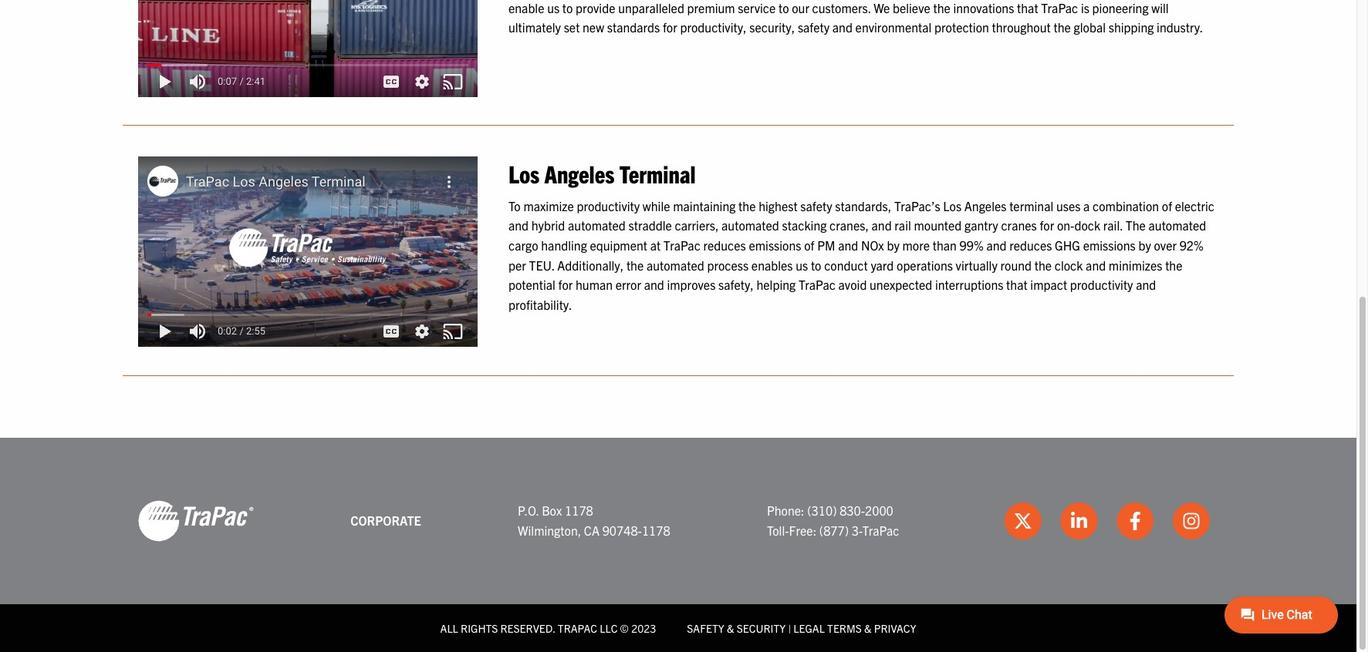 Task type: vqa. For each thing, say whether or not it's contained in the screenshot.
Footer containing P.O. Box 1178
yes



Task type: describe. For each thing, give the bounding box(es) containing it.
cranes
[[1001, 218, 1037, 233]]

equipment
[[590, 238, 647, 253]]

p.o.
[[518, 503, 539, 519]]

corporate image
[[138, 500, 254, 543]]

highest
[[759, 198, 798, 214]]

potential
[[508, 277, 555, 293]]

standards,
[[835, 198, 891, 214]]

over
[[1154, 238, 1177, 253]]

impact
[[1030, 277, 1067, 293]]

the down over
[[1165, 257, 1183, 273]]

safety
[[800, 198, 832, 214]]

1 horizontal spatial for
[[1040, 218, 1054, 233]]

electric
[[1175, 198, 1215, 214]]

cargo
[[508, 238, 538, 253]]

rights
[[461, 622, 498, 636]]

and down gantry
[[986, 238, 1007, 253]]

1 emissions from the left
[[749, 238, 801, 253]]

1 vertical spatial trapac
[[799, 277, 836, 293]]

phone: (310) 830-2000 toll-free: (877) 3-trapac
[[767, 503, 899, 539]]

92%
[[1180, 238, 1204, 253]]

2000
[[865, 503, 893, 519]]

toll-
[[767, 523, 789, 539]]

corporate
[[350, 513, 421, 529]]

box
[[542, 503, 562, 519]]

on-
[[1057, 218, 1074, 233]]

to
[[811, 257, 821, 273]]

wilmington,
[[518, 523, 581, 539]]

and down minimizes
[[1136, 277, 1156, 293]]

2 reduces from the left
[[1009, 238, 1052, 253]]

1 vertical spatial for
[[558, 277, 573, 293]]

legal
[[793, 622, 825, 636]]

more
[[902, 238, 930, 253]]

to
[[508, 198, 521, 214]]

1 horizontal spatial 1178
[[642, 523, 670, 539]]

the up error
[[626, 257, 644, 273]]

0 vertical spatial of
[[1162, 198, 1172, 214]]

uses
[[1056, 198, 1081, 214]]

handling
[[541, 238, 587, 253]]

additionally,
[[557, 257, 624, 273]]

unexpected
[[870, 277, 932, 293]]

the left highest
[[739, 198, 756, 214]]

interruptions
[[935, 277, 1003, 293]]

pm
[[817, 238, 835, 253]]

the
[[1126, 218, 1146, 233]]

automated down highest
[[722, 218, 779, 233]]

3-
[[852, 523, 862, 539]]

safety
[[687, 622, 724, 636]]

0 vertical spatial productivity
[[577, 198, 640, 214]]

rail
[[895, 218, 911, 233]]

phone:
[[767, 503, 804, 519]]

safety & security | legal terms & privacy
[[687, 622, 916, 636]]

99%
[[960, 238, 984, 253]]

teu.
[[529, 257, 554, 273]]

safety & security link
[[687, 622, 786, 636]]

1 reduces from the left
[[703, 238, 746, 253]]

0 horizontal spatial trapac
[[663, 238, 700, 253]]

1 by from the left
[[887, 238, 900, 253]]

footer containing p.o. box 1178
[[0, 438, 1356, 653]]

virtually
[[956, 257, 998, 273]]

trapac
[[558, 622, 597, 636]]

2 by from the left
[[1138, 238, 1151, 253]]

improves
[[667, 277, 716, 293]]

to maximize productivity while maintaining the highest safety standards, trapac's los angeles terminal uses a combination of electric and hybrid automated straddle carriers, automated stacking cranes, and rail mounted gantry cranes for on-dock rail. the automated cargo handling equipment at trapac reduces emissions of pm and nox by more than 99% and reduces ghg emissions by over 92% per teu. additionally, the automated process enables us to conduct yard operations virtually round the clock and minimizes the potential for human error and improves safety, helping trapac avoid unexpected interruptions that impact productivity and profitability.
[[508, 198, 1215, 312]]

yard
[[871, 257, 894, 273]]

90748-
[[602, 523, 642, 539]]

legal terms & privacy link
[[793, 622, 916, 636]]

cranes,
[[830, 218, 869, 233]]

and right clock
[[1086, 257, 1106, 273]]

©
[[620, 622, 629, 636]]

(877)
[[819, 523, 849, 539]]

enables
[[751, 257, 793, 273]]

0 vertical spatial 1178
[[565, 503, 593, 519]]

2023
[[631, 622, 656, 636]]

safety,
[[718, 277, 754, 293]]

than
[[933, 238, 957, 253]]

and right error
[[644, 277, 664, 293]]

security
[[737, 622, 786, 636]]

0 horizontal spatial los
[[508, 159, 539, 189]]

p.o. box 1178 wilmington, ca 90748-1178
[[518, 503, 670, 539]]

error
[[616, 277, 641, 293]]



Task type: locate. For each thing, give the bounding box(es) containing it.
angeles up gantry
[[964, 198, 1007, 214]]

and left rail
[[872, 218, 892, 233]]

the
[[739, 198, 756, 214], [626, 257, 644, 273], [1034, 257, 1052, 273], [1165, 257, 1183, 273]]

combination
[[1093, 198, 1159, 214]]

0 vertical spatial angeles
[[544, 159, 615, 189]]

trapac inside phone: (310) 830-2000 toll-free: (877) 3-trapac
[[862, 523, 899, 539]]

0 vertical spatial for
[[1040, 218, 1054, 233]]

los up to
[[508, 159, 539, 189]]

for left human
[[558, 277, 573, 293]]

830-
[[840, 503, 865, 519]]

trapac
[[663, 238, 700, 253], [799, 277, 836, 293], [862, 523, 899, 539]]

0 horizontal spatial 1178
[[565, 503, 593, 519]]

los up mounted
[[943, 198, 962, 214]]

0 horizontal spatial of
[[804, 238, 814, 253]]

0 horizontal spatial for
[[558, 277, 573, 293]]

while
[[643, 198, 670, 214]]

0 vertical spatial trapac
[[663, 238, 700, 253]]

0 horizontal spatial angeles
[[544, 159, 615, 189]]

productivity
[[577, 198, 640, 214], [1070, 277, 1133, 293]]

productivity down los angeles terminal
[[577, 198, 640, 214]]

stacking
[[782, 218, 827, 233]]

|
[[788, 622, 791, 636]]

1 horizontal spatial by
[[1138, 238, 1151, 253]]

1 vertical spatial 1178
[[642, 523, 670, 539]]

and
[[508, 218, 529, 233], [872, 218, 892, 233], [838, 238, 858, 253], [986, 238, 1007, 253], [1086, 257, 1106, 273], [644, 277, 664, 293], [1136, 277, 1156, 293]]

gantry
[[964, 218, 998, 233]]

conduct
[[824, 257, 868, 273]]

1 horizontal spatial emissions
[[1083, 238, 1136, 253]]

1 horizontal spatial trapac
[[799, 277, 836, 293]]

1178
[[565, 503, 593, 519], [642, 523, 670, 539]]

mounted
[[914, 218, 962, 233]]

process
[[707, 257, 749, 273]]

all
[[440, 622, 458, 636]]

los inside to maximize productivity while maintaining the highest safety standards, trapac's los angeles terminal uses a combination of electric and hybrid automated straddle carriers, automated stacking cranes, and rail mounted gantry cranes for on-dock rail. the automated cargo handling equipment at trapac reduces emissions of pm and nox by more than 99% and reduces ghg emissions by over 92% per teu. additionally, the automated process enables us to conduct yard operations virtually round the clock and minimizes the potential for human error and improves safety, helping trapac avoid unexpected interruptions that impact productivity and profitability.
[[943, 198, 962, 214]]

0 horizontal spatial emissions
[[749, 238, 801, 253]]

0 horizontal spatial by
[[887, 238, 900, 253]]

hybrid
[[531, 218, 565, 233]]

rail.
[[1103, 218, 1123, 233]]

of
[[1162, 198, 1172, 214], [804, 238, 814, 253]]

2 & from the left
[[864, 622, 872, 636]]

1 vertical spatial angeles
[[964, 198, 1007, 214]]

1 horizontal spatial reduces
[[1009, 238, 1052, 253]]

straddle
[[628, 218, 672, 233]]

human
[[576, 277, 613, 293]]

1 & from the left
[[727, 622, 734, 636]]

&
[[727, 622, 734, 636], [864, 622, 872, 636]]

terminal
[[619, 159, 696, 189]]

& right safety
[[727, 622, 734, 636]]

per
[[508, 257, 526, 273]]

minimizes
[[1109, 257, 1162, 273]]

0 horizontal spatial reduces
[[703, 238, 746, 253]]

avoid
[[838, 277, 867, 293]]

automated up over
[[1149, 218, 1206, 233]]

angeles up maximize
[[544, 159, 615, 189]]

trapac down to
[[799, 277, 836, 293]]

for left on-
[[1040, 218, 1054, 233]]

operations
[[897, 257, 953, 273]]

trapac down 2000
[[862, 523, 899, 539]]

1 vertical spatial of
[[804, 238, 814, 253]]

terms
[[827, 622, 862, 636]]

emissions down rail.
[[1083, 238, 1136, 253]]

and down cranes,
[[838, 238, 858, 253]]

clock
[[1055, 257, 1083, 273]]

privacy
[[874, 622, 916, 636]]

(310)
[[807, 503, 837, 519]]

reserved.
[[500, 622, 555, 636]]

& right terms
[[864, 622, 872, 636]]

reduces down cranes
[[1009, 238, 1052, 253]]

maintaining
[[673, 198, 736, 214]]

automated up improves
[[647, 257, 704, 273]]

1178 up ca
[[565, 503, 593, 519]]

1 horizontal spatial &
[[864, 622, 872, 636]]

trapac down carriers,
[[663, 238, 700, 253]]

for
[[1040, 218, 1054, 233], [558, 277, 573, 293]]

profitability.
[[508, 297, 572, 312]]

carriers,
[[675, 218, 719, 233]]

that
[[1006, 277, 1028, 293]]

los
[[508, 159, 539, 189], [943, 198, 962, 214]]

productivity down clock
[[1070, 277, 1133, 293]]

1 horizontal spatial los
[[943, 198, 962, 214]]

2 emissions from the left
[[1083, 238, 1136, 253]]

los angeles terminal
[[508, 159, 696, 189]]

all rights reserved. trapac llc © 2023
[[440, 622, 656, 636]]

dock
[[1074, 218, 1100, 233]]

terminal
[[1009, 198, 1053, 214]]

of left pm
[[804, 238, 814, 253]]

1 horizontal spatial productivity
[[1070, 277, 1133, 293]]

automated up equipment
[[568, 218, 626, 233]]

2 vertical spatial trapac
[[862, 523, 899, 539]]

nox
[[861, 238, 884, 253]]

ghg
[[1055, 238, 1080, 253]]

us
[[796, 257, 808, 273]]

reduces up process
[[703, 238, 746, 253]]

of left the electric
[[1162, 198, 1172, 214]]

angeles inside to maximize productivity while maintaining the highest safety standards, trapac's los angeles terminal uses a combination of electric and hybrid automated straddle carriers, automated stacking cranes, and rail mounted gantry cranes for on-dock rail. the automated cargo handling equipment at trapac reduces emissions of pm and nox by more than 99% and reduces ghg emissions by over 92% per teu. additionally, the automated process enables us to conduct yard operations virtually round the clock and minimizes the potential for human error and improves safety, helping trapac avoid unexpected interruptions that impact productivity and profitability.
[[964, 198, 1007, 214]]

maximize
[[523, 198, 574, 214]]

emissions up enables
[[749, 238, 801, 253]]

angeles
[[544, 159, 615, 189], [964, 198, 1007, 214]]

emissions
[[749, 238, 801, 253], [1083, 238, 1136, 253]]

footer
[[0, 438, 1356, 653]]

1 vertical spatial productivity
[[1070, 277, 1133, 293]]

ca
[[584, 523, 600, 539]]

1 horizontal spatial angeles
[[964, 198, 1007, 214]]

0 horizontal spatial productivity
[[577, 198, 640, 214]]

free:
[[789, 523, 816, 539]]

and down to
[[508, 218, 529, 233]]

reduces
[[703, 238, 746, 253], [1009, 238, 1052, 253]]

automated
[[568, 218, 626, 233], [722, 218, 779, 233], [1149, 218, 1206, 233], [647, 257, 704, 273]]

round
[[1000, 257, 1032, 273]]

2 horizontal spatial trapac
[[862, 523, 899, 539]]

by right nox
[[887, 238, 900, 253]]

1178 right ca
[[642, 523, 670, 539]]

0 vertical spatial los
[[508, 159, 539, 189]]

llc
[[600, 622, 618, 636]]

by
[[887, 238, 900, 253], [1138, 238, 1151, 253]]

1 vertical spatial los
[[943, 198, 962, 214]]

a
[[1083, 198, 1090, 214]]

by left over
[[1138, 238, 1151, 253]]

the up impact
[[1034, 257, 1052, 273]]

1 horizontal spatial of
[[1162, 198, 1172, 214]]

helping
[[757, 277, 796, 293]]

at
[[650, 238, 661, 253]]

0 horizontal spatial &
[[727, 622, 734, 636]]

trapac's
[[894, 198, 940, 214]]



